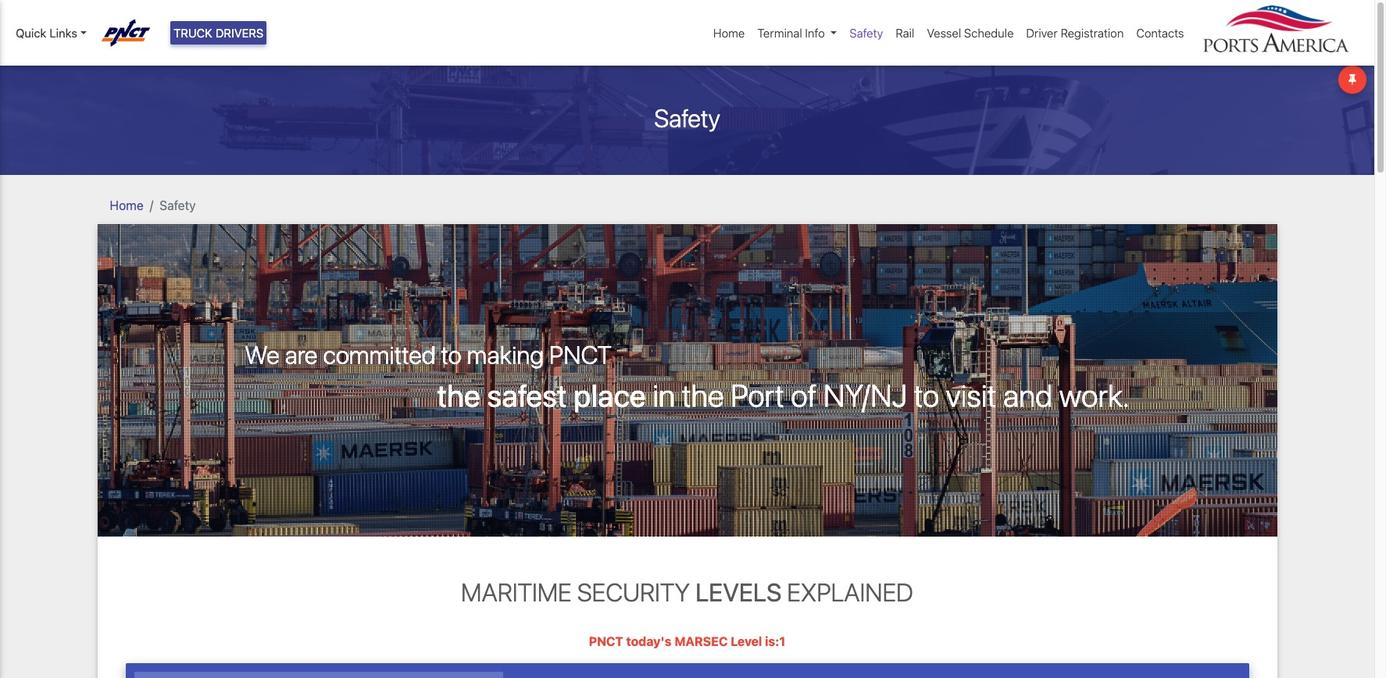 Task type: describe. For each thing, give the bounding box(es) containing it.
today's
[[626, 635, 672, 649]]

and
[[1003, 377, 1053, 413]]

info
[[805, 26, 825, 40]]

2 vertical spatial safety
[[160, 198, 196, 212]]

pnct inside we are committed to making pnct the safest place in the port of ny/nj to visit and work.
[[549, 340, 612, 370]]

we
[[245, 340, 279, 370]]

explained
[[787, 577, 913, 607]]

registration
[[1061, 26, 1124, 40]]

schedule
[[964, 26, 1014, 40]]

1 horizontal spatial safety
[[654, 103, 720, 133]]

1 horizontal spatial home link
[[707, 18, 751, 48]]

contacts link
[[1130, 18, 1191, 48]]

links
[[50, 26, 77, 40]]

truck
[[174, 26, 212, 40]]

of
[[791, 377, 817, 413]]

safest
[[487, 377, 567, 413]]

port
[[731, 377, 784, 413]]

marsec
[[675, 635, 728, 649]]

driver registration
[[1026, 26, 1124, 40]]

1 vertical spatial pnct
[[589, 635, 623, 649]]

work.
[[1060, 377, 1130, 413]]

1 vertical spatial home
[[110, 198, 144, 212]]

contacts
[[1137, 26, 1184, 40]]

0 vertical spatial home
[[713, 26, 745, 40]]

vessel schedule
[[927, 26, 1014, 40]]

we are committed to making pnct the safest place in the port of ny/nj to visit and work.
[[245, 340, 1130, 413]]

vessel
[[927, 26, 961, 40]]

1 vertical spatial to
[[914, 377, 939, 413]]



Task type: vqa. For each thing, say whether or not it's contained in the screenshot.
"visit"
yes



Task type: locate. For each thing, give the bounding box(es) containing it.
1 horizontal spatial to
[[914, 377, 939, 413]]

the
[[437, 377, 480, 413], [682, 377, 724, 413]]

tab list
[[125, 663, 1249, 678]]

terminal info
[[758, 26, 825, 40]]

the down making
[[437, 377, 480, 413]]

quick links
[[16, 26, 77, 40]]

levels
[[695, 577, 782, 607]]

level
[[731, 635, 762, 649]]

truck drivers link
[[170, 21, 267, 45]]

1 vertical spatial safety
[[654, 103, 720, 133]]

security
[[577, 577, 690, 607]]

driver
[[1026, 26, 1058, 40]]

to
[[441, 340, 462, 370], [914, 377, 939, 413]]

to left visit
[[914, 377, 939, 413]]

home link
[[707, 18, 751, 48], [110, 198, 144, 212]]

pnct left today's
[[589, 635, 623, 649]]

pnct today's marsec level is:1
[[589, 635, 786, 649]]

safety inside safety link
[[850, 26, 883, 40]]

1 vertical spatial home link
[[110, 198, 144, 212]]

vessel schedule link
[[921, 18, 1020, 48]]

making
[[467, 340, 544, 370]]

committed
[[323, 340, 436, 370]]

pnct up place
[[549, 340, 612, 370]]

pnct
[[549, 340, 612, 370], [589, 635, 623, 649]]

place
[[574, 377, 646, 413]]

1 horizontal spatial the
[[682, 377, 724, 413]]

safety link
[[844, 18, 890, 48]]

quick links link
[[16, 24, 87, 42]]

terminal
[[758, 26, 802, 40]]

home
[[713, 26, 745, 40], [110, 198, 144, 212]]

maritime
[[461, 577, 572, 607]]

safety
[[850, 26, 883, 40], [654, 103, 720, 133], [160, 198, 196, 212]]

rail
[[896, 26, 915, 40]]

terminal info link
[[751, 18, 844, 48]]

truck drivers
[[174, 26, 264, 40]]

0 vertical spatial pnct
[[549, 340, 612, 370]]

the right in
[[682, 377, 724, 413]]

is:1
[[765, 635, 786, 649]]

0 vertical spatial home link
[[707, 18, 751, 48]]

driver registration link
[[1020, 18, 1130, 48]]

rail link
[[890, 18, 921, 48]]

visit
[[946, 377, 997, 413]]

0 horizontal spatial to
[[441, 340, 462, 370]]

to left making
[[441, 340, 462, 370]]

2 horizontal spatial safety
[[850, 26, 883, 40]]

drivers
[[216, 26, 264, 40]]

0 vertical spatial safety
[[850, 26, 883, 40]]

maritime security levels explained
[[461, 577, 913, 607]]

0 horizontal spatial home link
[[110, 198, 144, 212]]

0 vertical spatial to
[[441, 340, 462, 370]]

0 horizontal spatial home
[[110, 198, 144, 212]]

0 horizontal spatial the
[[437, 377, 480, 413]]

quick
[[16, 26, 46, 40]]

in
[[653, 377, 675, 413]]

1 the from the left
[[437, 377, 480, 413]]

0 horizontal spatial safety
[[160, 198, 196, 212]]

1 horizontal spatial home
[[713, 26, 745, 40]]

2 the from the left
[[682, 377, 724, 413]]

are
[[285, 340, 318, 370]]

ny/nj
[[824, 377, 908, 413]]



